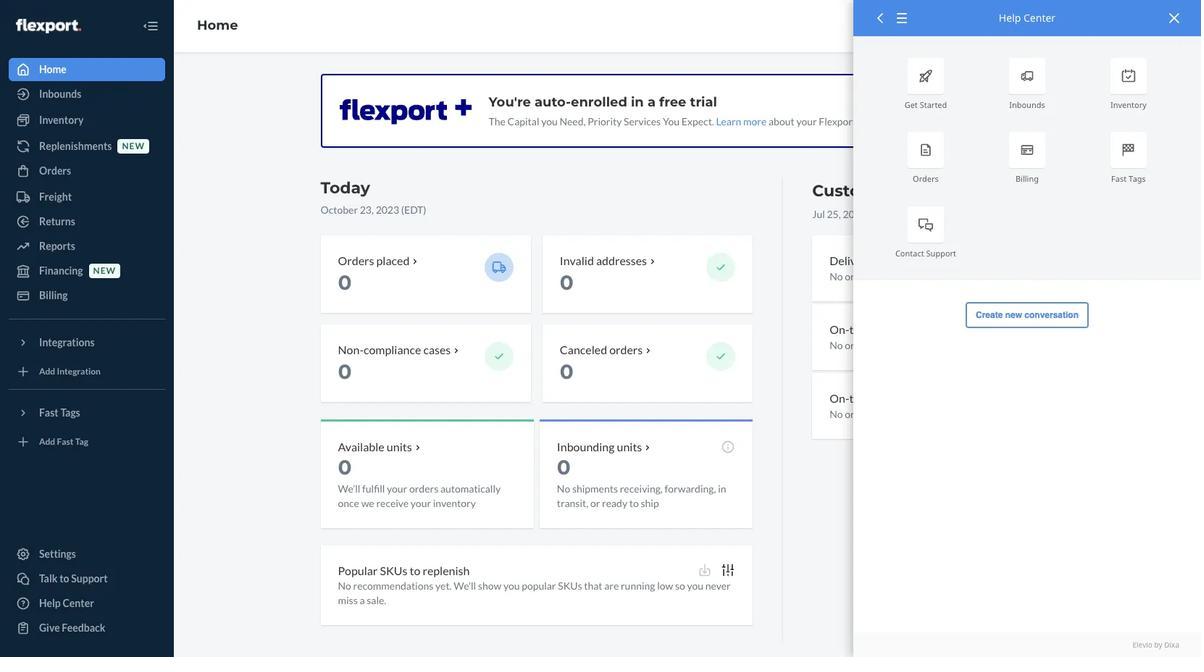Task type: vqa. For each thing, say whether or not it's contained in the screenshot.
Close icon
no



Task type: describe. For each thing, give the bounding box(es) containing it.
in inside you're auto-enrolled in a free trial the capital you need, priority services you expect. learn more about your flexport+ benefits.
[[631, 94, 644, 110]]

or
[[590, 497, 600, 509]]

2 horizontal spatial 2023
[[908, 208, 932, 220]]

started
[[920, 99, 947, 110]]

0 horizontal spatial inbounds
[[39, 88, 81, 100]]

0 for orders
[[338, 270, 352, 295]]

on- for on-time delivery no orders available for this selection
[[830, 391, 849, 405]]

0 no shipments receiving, forwarding, in transit, or ready to ship
[[557, 455, 726, 509]]

placed
[[376, 254, 410, 267]]

free
[[659, 94, 686, 110]]

0 horizontal spatial skus
[[380, 563, 407, 577]]

give
[[39, 622, 60, 634]]

0 vertical spatial home
[[197, 17, 238, 33]]

on- for on-time shipping
[[830, 322, 849, 336]]

settings link
[[9, 543, 165, 566]]

2 vertical spatial fast
[[57, 436, 73, 447]]

orders link
[[9, 159, 165, 183]]

ready
[[602, 497, 627, 509]]

inbounds link
[[9, 83, 165, 106]]

contact
[[895, 247, 924, 258]]

-
[[868, 208, 872, 220]]

trial
[[690, 94, 717, 110]]

add integration link
[[9, 360, 165, 383]]

contact support
[[895, 247, 956, 258]]

delivered
[[830, 254, 879, 267]]

transit,
[[557, 497, 588, 509]]

about
[[769, 115, 794, 127]]

get started
[[905, 99, 947, 110]]

miss
[[338, 594, 358, 607]]

elevio by dixa link
[[875, 639, 1179, 650]]

0 horizontal spatial you
[[503, 580, 520, 592]]

for inside on-time delivery no orders available for this selection
[[917, 407, 930, 420]]

cases
[[423, 343, 451, 356]]

0 vertical spatial inventory
[[1111, 99, 1147, 110]]

custom
[[812, 181, 877, 201]]

0 vertical spatial support
[[926, 247, 956, 258]]

replenish
[[423, 563, 470, 577]]

units for inbounding units
[[617, 439, 642, 453]]

so
[[675, 580, 685, 592]]

selection inside the delivered orders no orders available for this selection
[[951, 270, 991, 282]]

orders placed
[[338, 254, 410, 267]]

add for add integration
[[39, 366, 55, 377]]

shipping
[[874, 322, 917, 336]]

add fast tag
[[39, 436, 88, 447]]

0 for canceled
[[560, 359, 574, 384]]

2023 for today
[[376, 204, 399, 216]]

learn
[[716, 115, 741, 127]]

flexport+
[[819, 115, 862, 127]]

that
[[584, 580, 602, 592]]

integrations button
[[9, 331, 165, 354]]

on-time delivery no orders available for this selection
[[830, 391, 991, 420]]

popular skus to replenish
[[338, 563, 470, 577]]

are
[[604, 580, 619, 592]]

add integration
[[39, 366, 101, 377]]

new for financing
[[93, 265, 116, 276]]

popular
[[338, 563, 378, 577]]

sale.
[[367, 594, 386, 607]]

2 selection from the top
[[951, 339, 991, 351]]

0 vertical spatial fast
[[1111, 173, 1127, 184]]

enrolled
[[571, 94, 627, 110]]

elevio
[[1133, 639, 1152, 650]]

0 we'll fulfill your orders automatically once we receive your inventory
[[338, 455, 501, 509]]

services
[[624, 115, 661, 127]]

forwarding,
[[665, 482, 716, 494]]

( inside custom jul 25, 2023 - oct 23, 2023 ( edt
[[934, 208, 937, 220]]

no orders available for this selection
[[830, 339, 991, 351]]

edt inside custom jul 25, 2023 - oct 23, 2023 ( edt
[[937, 208, 956, 220]]

non-compliance cases
[[338, 343, 451, 356]]

we
[[361, 497, 374, 509]]

never
[[705, 580, 731, 592]]

a inside no recommendations yet. we'll show you popular skus that are running low so you never miss a sale.
[[360, 594, 365, 607]]

auto-
[[535, 94, 571, 110]]

we'll inside 0 we'll fulfill your orders automatically once we receive your inventory
[[338, 482, 360, 494]]

0 vertical spatial help
[[999, 11, 1021, 25]]

1 horizontal spatial inbounds
[[1009, 99, 1045, 110]]

inbounding units
[[557, 439, 642, 453]]

canceled orders
[[560, 343, 643, 356]]

orders inside on-time delivery no orders available for this selection
[[845, 407, 874, 420]]

1 horizontal spatial fast tags
[[1111, 173, 1146, 184]]

1 horizontal spatial center
[[1024, 11, 1056, 25]]

fast inside dropdown button
[[39, 406, 58, 419]]

freight link
[[9, 185, 165, 209]]

0 inside the 0 no shipments receiving, forwarding, in transit, or ready to ship
[[557, 455, 571, 479]]

today october 23, 2023 ( edt )
[[321, 178, 426, 216]]

financing
[[39, 264, 83, 277]]

october
[[321, 204, 358, 216]]

units for available units
[[387, 439, 412, 453]]

close navigation image
[[142, 17, 159, 35]]

returns
[[39, 215, 75, 227]]

no inside no recommendations yet. we'll show you popular skus that are running low so you never miss a sale.
[[338, 580, 351, 592]]

2 horizontal spatial you
[[687, 580, 703, 592]]

shipments
[[572, 482, 618, 494]]

1 horizontal spatial home link
[[197, 17, 238, 33]]

jul
[[812, 208, 825, 220]]

0 vertical spatial help center
[[999, 11, 1056, 25]]

reports
[[39, 240, 75, 252]]

2 available from the top
[[876, 339, 915, 351]]

receiving,
[[620, 482, 663, 494]]

recommendations
[[353, 580, 433, 592]]

0 horizontal spatial orders
[[39, 164, 71, 177]]

23, inside today october 23, 2023 ( edt )
[[360, 204, 374, 216]]

give feedback
[[39, 622, 105, 634]]

ship
[[641, 497, 659, 509]]

automatically
[[440, 482, 501, 494]]

0 for invalid
[[560, 270, 574, 295]]

in inside the 0 no shipments receiving, forwarding, in transit, or ready to ship
[[718, 482, 726, 494]]

custom jul 25, 2023 - oct 23, 2023 ( edt
[[812, 181, 956, 220]]

addresses
[[596, 254, 647, 267]]

you're auto-enrolled in a free trial the capital you need, priority services you expect. learn more about your flexport+ benefits.
[[489, 94, 902, 127]]



Task type: locate. For each thing, give the bounding box(es) containing it.
0 horizontal spatial new
[[93, 265, 116, 276]]

0 down the invalid
[[560, 270, 574, 295]]

learn more link
[[716, 115, 767, 127]]

( left )
[[401, 204, 404, 216]]

for
[[917, 270, 930, 282], [917, 339, 930, 351], [917, 407, 930, 420]]

invalid addresses
[[560, 254, 647, 267]]

new up orders link
[[122, 141, 145, 152]]

0 vertical spatial available
[[876, 270, 915, 282]]

2 vertical spatial selection
[[951, 407, 991, 420]]

3 available from the top
[[876, 407, 915, 420]]

0 vertical spatial your
[[796, 115, 817, 127]]

time
[[849, 322, 872, 336], [849, 391, 872, 405]]

dixa
[[1164, 639, 1179, 650]]

1 horizontal spatial help center
[[999, 11, 1056, 25]]

1 on- from the top
[[830, 322, 849, 336]]

units right available on the left of the page
[[387, 439, 412, 453]]

your inside you're auto-enrolled in a free trial the capital you need, priority services you expect. learn more about your flexport+ benefits.
[[796, 115, 817, 127]]

reports link
[[9, 235, 165, 258]]

orders inside 0 we'll fulfill your orders automatically once we receive your inventory
[[409, 482, 438, 494]]

support down settings link
[[71, 572, 108, 585]]

skus inside no recommendations yet. we'll show you popular skus that are running low so you never miss a sale.
[[558, 580, 582, 592]]

by
[[1154, 639, 1162, 650]]

1 vertical spatial new
[[93, 265, 116, 276]]

1 horizontal spatial 23,
[[892, 208, 906, 220]]

2023 right oct
[[908, 208, 932, 220]]

elevio by dixa
[[1133, 639, 1179, 650]]

available down delivery
[[876, 407, 915, 420]]

to
[[629, 497, 639, 509], [410, 563, 420, 577], [60, 572, 69, 585]]

2023 for custom
[[843, 208, 866, 220]]

0 horizontal spatial units
[[387, 439, 412, 453]]

1 horizontal spatial a
[[648, 94, 656, 110]]

time for delivery
[[849, 391, 872, 405]]

1 horizontal spatial help
[[999, 11, 1021, 25]]

low
[[657, 580, 673, 592]]

inbounds
[[39, 88, 81, 100], [1009, 99, 1045, 110]]

0 down non- on the left of the page
[[338, 359, 352, 384]]

fast tags inside dropdown button
[[39, 406, 80, 419]]

you
[[663, 115, 680, 127]]

0 horizontal spatial edt
[[404, 204, 423, 216]]

feedback
[[62, 622, 105, 634]]

for down the no orders available for this selection
[[917, 407, 930, 420]]

( up contact support
[[934, 208, 937, 220]]

non-
[[338, 343, 364, 356]]

popular
[[522, 580, 556, 592]]

your
[[796, 115, 817, 127], [387, 482, 407, 494], [411, 497, 431, 509]]

1 horizontal spatial inventory
[[1111, 99, 1147, 110]]

edt up the placed in the left top of the page
[[404, 204, 423, 216]]

canceled
[[560, 343, 607, 356]]

1 horizontal spatial to
[[410, 563, 420, 577]]

available inside the delivered orders no orders available for this selection
[[876, 270, 915, 282]]

0 vertical spatial home link
[[197, 17, 238, 33]]

1 this from the top
[[932, 270, 949, 282]]

1 selection from the top
[[951, 270, 991, 282]]

1 vertical spatial support
[[71, 572, 108, 585]]

we'll
[[338, 482, 360, 494], [454, 580, 476, 592]]

1 vertical spatial we'll
[[454, 580, 476, 592]]

0 vertical spatial add
[[39, 366, 55, 377]]

we'll up once
[[338, 482, 360, 494]]

1 horizontal spatial we'll
[[454, 580, 476, 592]]

1 time from the top
[[849, 322, 872, 336]]

1 horizontal spatial billing
[[1016, 173, 1039, 184]]

running
[[621, 580, 655, 592]]

for down contact support
[[917, 270, 930, 282]]

you right so
[[687, 580, 703, 592]]

available down "shipping"
[[876, 339, 915, 351]]

time inside on-time delivery no orders available for this selection
[[849, 391, 872, 405]]

0 vertical spatial this
[[932, 270, 949, 282]]

0 vertical spatial we'll
[[338, 482, 360, 494]]

help
[[999, 11, 1021, 25], [39, 597, 61, 609]]

this inside the delivered orders no orders available for this selection
[[932, 270, 949, 282]]

receive
[[376, 497, 409, 509]]

1 available from the top
[[876, 270, 915, 282]]

to left ship on the right bottom of page
[[629, 497, 639, 509]]

1 vertical spatial fast tags
[[39, 406, 80, 419]]

inventory link
[[9, 109, 165, 132]]

need,
[[560, 115, 586, 127]]

0 down canceled
[[560, 359, 574, 384]]

home up inbounds link
[[39, 63, 67, 75]]

your up receive
[[387, 482, 407, 494]]

to inside the 0 no shipments receiving, forwarding, in transit, or ready to ship
[[629, 497, 639, 509]]

0 down inbounding at the bottom of the page
[[557, 455, 571, 479]]

add left integration
[[39, 366, 55, 377]]

0 vertical spatial center
[[1024, 11, 1056, 25]]

23, right october
[[360, 204, 374, 216]]

1 vertical spatial in
[[718, 482, 726, 494]]

replenishments
[[39, 140, 112, 152]]

1 vertical spatial inventory
[[39, 114, 84, 126]]

invalid
[[560, 254, 594, 267]]

tag
[[75, 436, 88, 447]]

1 vertical spatial help center
[[39, 597, 94, 609]]

new
[[122, 141, 145, 152], [93, 265, 116, 276]]

no inside on-time delivery no orders available for this selection
[[830, 407, 843, 420]]

oct
[[874, 208, 890, 220]]

0 vertical spatial skus
[[380, 563, 407, 577]]

1 vertical spatial billing
[[39, 289, 68, 301]]

1 horizontal spatial your
[[411, 497, 431, 509]]

you
[[541, 115, 558, 127], [503, 580, 520, 592], [687, 580, 703, 592]]

you right the show
[[503, 580, 520, 592]]

1 vertical spatial your
[[387, 482, 407, 494]]

1 vertical spatial selection
[[951, 339, 991, 351]]

)
[[423, 204, 426, 216]]

help inside 'link'
[[39, 597, 61, 609]]

benefits.
[[864, 115, 902, 127]]

1 for from the top
[[917, 270, 930, 282]]

1 horizontal spatial (
[[934, 208, 937, 220]]

1 horizontal spatial tags
[[1129, 173, 1146, 184]]

you down auto-
[[541, 115, 558, 127]]

home
[[197, 17, 238, 33], [39, 63, 67, 75]]

0 vertical spatial for
[[917, 270, 930, 282]]

2 horizontal spatial to
[[629, 497, 639, 509]]

0 horizontal spatial fast tags
[[39, 406, 80, 419]]

0 vertical spatial billing
[[1016, 173, 1039, 184]]

your right receive
[[411, 497, 431, 509]]

0 horizontal spatial home link
[[9, 58, 165, 81]]

1 horizontal spatial you
[[541, 115, 558, 127]]

time left "shipping"
[[849, 322, 872, 336]]

home link up inbounds link
[[9, 58, 165, 81]]

3 selection from the top
[[951, 407, 991, 420]]

0 vertical spatial a
[[648, 94, 656, 110]]

to right talk
[[60, 572, 69, 585]]

1 add from the top
[[39, 366, 55, 377]]

skus left that
[[558, 580, 582, 592]]

yet.
[[435, 580, 452, 592]]

3 this from the top
[[932, 407, 949, 420]]

2 for from the top
[[917, 339, 930, 351]]

0 horizontal spatial a
[[360, 594, 365, 607]]

2 vertical spatial for
[[917, 407, 930, 420]]

new for replenishments
[[122, 141, 145, 152]]

1 horizontal spatial support
[[926, 247, 956, 258]]

( inside today october 23, 2023 ( edt )
[[401, 204, 404, 216]]

new down the reports link
[[93, 265, 116, 276]]

expect.
[[682, 115, 714, 127]]

skus
[[380, 563, 407, 577], [558, 580, 582, 592]]

time for shipping
[[849, 322, 872, 336]]

1 vertical spatial this
[[932, 339, 949, 351]]

home link right close navigation icon
[[197, 17, 238, 33]]

1 horizontal spatial 2023
[[843, 208, 866, 220]]

2 time from the top
[[849, 391, 872, 405]]

inventory
[[1111, 99, 1147, 110], [39, 114, 84, 126]]

0 down available on the left of the page
[[338, 455, 352, 479]]

add
[[39, 366, 55, 377], [39, 436, 55, 447]]

center inside help center 'link'
[[63, 597, 94, 609]]

1 vertical spatial skus
[[558, 580, 582, 592]]

0 horizontal spatial center
[[63, 597, 94, 609]]

0 vertical spatial in
[[631, 94, 644, 110]]

selection inside on-time delivery no orders available for this selection
[[951, 407, 991, 420]]

2023 left )
[[376, 204, 399, 216]]

1 vertical spatial home
[[39, 63, 67, 75]]

23, inside custom jul 25, 2023 - oct 23, 2023 ( edt
[[892, 208, 906, 220]]

edt up contact support
[[937, 208, 956, 220]]

in up 'services'
[[631, 94, 644, 110]]

on- inside on-time delivery no orders available for this selection
[[830, 391, 849, 405]]

skus up recommendations on the left of the page
[[380, 563, 407, 577]]

give feedback button
[[9, 616, 165, 640]]

edt inside today october 23, 2023 ( edt )
[[404, 204, 423, 216]]

0 vertical spatial on-
[[830, 322, 849, 336]]

2 units from the left
[[617, 439, 642, 453]]

1 vertical spatial for
[[917, 339, 930, 351]]

0 horizontal spatial 23,
[[360, 204, 374, 216]]

help center link
[[9, 592, 165, 615]]

help center inside 'link'
[[39, 597, 94, 609]]

1 vertical spatial tags
[[60, 406, 80, 419]]

home link
[[197, 17, 238, 33], [9, 58, 165, 81]]

1 vertical spatial help
[[39, 597, 61, 609]]

flexport logo image
[[16, 19, 81, 33]]

a left sale.
[[360, 594, 365, 607]]

the
[[489, 115, 506, 127]]

you inside you're auto-enrolled in a free trial the capital you need, priority services you expect. learn more about your flexport+ benefits.
[[541, 115, 558, 127]]

available units
[[338, 439, 412, 453]]

0 vertical spatial selection
[[951, 270, 991, 282]]

settings
[[39, 548, 76, 560]]

23,
[[360, 204, 374, 216], [892, 208, 906, 220]]

orders
[[882, 254, 915, 267], [845, 270, 874, 282], [845, 339, 874, 351], [609, 343, 643, 356], [845, 407, 874, 420], [409, 482, 438, 494]]

1 vertical spatial fast
[[39, 406, 58, 419]]

we'll inside no recommendations yet. we'll show you popular skus that are running low so you never miss a sale.
[[454, 580, 476, 592]]

add left tag
[[39, 436, 55, 447]]

a left free on the top of the page
[[648, 94, 656, 110]]

your right about
[[796, 115, 817, 127]]

on- left "shipping"
[[830, 322, 849, 336]]

a
[[648, 94, 656, 110], [360, 594, 365, 607]]

no
[[830, 270, 843, 282], [830, 339, 843, 351], [830, 407, 843, 420], [557, 482, 570, 494], [338, 580, 351, 592]]

units
[[387, 439, 412, 453], [617, 439, 642, 453]]

25,
[[827, 208, 841, 220]]

fast tags
[[1111, 173, 1146, 184], [39, 406, 80, 419]]

to up recommendations on the left of the page
[[410, 563, 420, 577]]

0 horizontal spatial (
[[401, 204, 404, 216]]

delivered orders button
[[830, 253, 927, 269]]

0
[[338, 270, 352, 295], [560, 270, 574, 295], [338, 359, 352, 384], [560, 359, 574, 384], [338, 455, 352, 479], [557, 455, 571, 479]]

1 vertical spatial available
[[876, 339, 915, 351]]

billing
[[1016, 173, 1039, 184], [39, 289, 68, 301]]

in right forwarding,
[[718, 482, 726, 494]]

on-time shipping
[[830, 322, 917, 336]]

2 this from the top
[[932, 339, 949, 351]]

0 horizontal spatial help center
[[39, 597, 94, 609]]

compliance
[[364, 343, 421, 356]]

2 vertical spatial available
[[876, 407, 915, 420]]

0 horizontal spatial your
[[387, 482, 407, 494]]

delivered orders no orders available for this selection
[[830, 254, 991, 282]]

support inside button
[[71, 572, 108, 585]]

1 horizontal spatial new
[[122, 141, 145, 152]]

capital
[[508, 115, 539, 127]]

this
[[932, 270, 949, 282], [932, 339, 949, 351], [932, 407, 949, 420]]

0 vertical spatial tags
[[1129, 173, 1146, 184]]

2023 left the -
[[843, 208, 866, 220]]

1 horizontal spatial skus
[[558, 580, 582, 592]]

integration
[[57, 366, 101, 377]]

fast tags button
[[9, 401, 165, 425]]

1 vertical spatial center
[[63, 597, 94, 609]]

units up the 0 no shipments receiving, forwarding, in transit, or ready to ship
[[617, 439, 642, 453]]

in
[[631, 94, 644, 110], [718, 482, 726, 494]]

1 vertical spatial time
[[849, 391, 872, 405]]

billing link
[[9, 284, 165, 307]]

1 vertical spatial a
[[360, 594, 365, 607]]

tags inside dropdown button
[[60, 406, 80, 419]]

support right 'contact'
[[926, 247, 956, 258]]

for up on-time delivery no orders available for this selection on the right
[[917, 339, 930, 351]]

for inside the delivered orders no orders available for this selection
[[917, 270, 930, 282]]

on- left delivery
[[830, 391, 849, 405]]

2 horizontal spatial orders
[[913, 173, 939, 184]]

inventory
[[433, 497, 476, 509]]

0 horizontal spatial to
[[60, 572, 69, 585]]

fast
[[1111, 173, 1127, 184], [39, 406, 58, 419], [57, 436, 73, 447]]

delivery
[[874, 391, 915, 405]]

we'll right yet.
[[454, 580, 476, 592]]

1 horizontal spatial units
[[617, 439, 642, 453]]

time left delivery
[[849, 391, 872, 405]]

add for add fast tag
[[39, 436, 55, 447]]

home right close navigation icon
[[197, 17, 238, 33]]

0 horizontal spatial billing
[[39, 289, 68, 301]]

returns link
[[9, 210, 165, 233]]

1 horizontal spatial orders
[[338, 254, 374, 267]]

available down delivered orders button
[[876, 270, 915, 282]]

0 horizontal spatial home
[[39, 63, 67, 75]]

0 vertical spatial time
[[849, 322, 872, 336]]

0 horizontal spatial inventory
[[39, 114, 84, 126]]

0 horizontal spatial 2023
[[376, 204, 399, 216]]

0 horizontal spatial in
[[631, 94, 644, 110]]

2023
[[376, 204, 399, 216], [843, 208, 866, 220], [908, 208, 932, 220]]

0 horizontal spatial help
[[39, 597, 61, 609]]

0 for non-
[[338, 359, 352, 384]]

no inside the 0 no shipments receiving, forwarding, in transit, or ready to ship
[[557, 482, 570, 494]]

2 on- from the top
[[830, 391, 849, 405]]

no inside the delivered orders no orders available for this selection
[[830, 270, 843, 282]]

2 add from the top
[[39, 436, 55, 447]]

1 vertical spatial add
[[39, 436, 55, 447]]

0 inside 0 we'll fulfill your orders automatically once we receive your inventory
[[338, 455, 352, 479]]

0 horizontal spatial we'll
[[338, 482, 360, 494]]

priority
[[588, 115, 622, 127]]

1 horizontal spatial edt
[[937, 208, 956, 220]]

3 for from the top
[[917, 407, 930, 420]]

0 vertical spatial fast tags
[[1111, 173, 1146, 184]]

no recommendations yet. we'll show you popular skus that are running low so you never miss a sale.
[[338, 580, 731, 607]]

1 units from the left
[[387, 439, 412, 453]]

2 vertical spatial your
[[411, 497, 431, 509]]

talk to support
[[39, 572, 108, 585]]

tags
[[1129, 173, 1146, 184], [60, 406, 80, 419]]

1 horizontal spatial in
[[718, 482, 726, 494]]

0 down "orders placed"
[[338, 270, 352, 295]]

2023 inside today october 23, 2023 ( edt )
[[376, 204, 399, 216]]

this inside on-time delivery no orders available for this selection
[[932, 407, 949, 420]]

a inside you're auto-enrolled in a free trial the capital you need, priority services you expect. learn more about your flexport+ benefits.
[[648, 94, 656, 110]]

0 vertical spatial new
[[122, 141, 145, 152]]

talk to support button
[[9, 567, 165, 590]]

0 horizontal spatial support
[[71, 572, 108, 585]]

23, right oct
[[892, 208, 906, 220]]

to inside button
[[60, 572, 69, 585]]

available inside on-time delivery no orders available for this selection
[[876, 407, 915, 420]]



